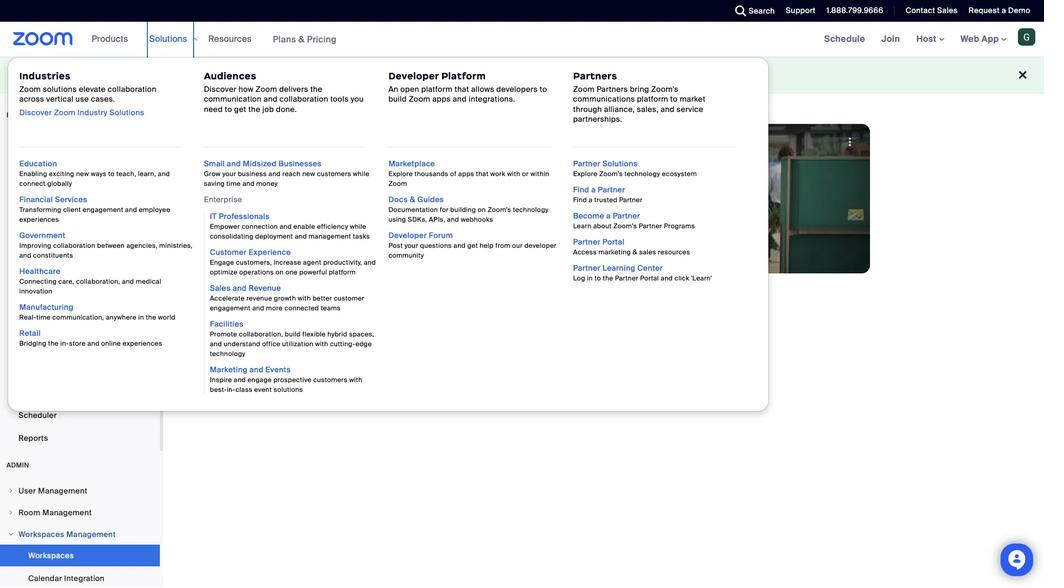 Task type: describe. For each thing, give the bounding box(es) containing it.
with inside reserve ahead and maximize your productivity with zoom's workspace reservation! get virtual access to your ideal physical workspace and stay ahead of the game.
[[375, 148, 390, 158]]

with inside facilities promote collaboration, build flexible hybrid spaces, and understand office utilization with cutting-edge technology
[[315, 340, 329, 349]]

technology inside partner solutions explore zoom's technology ecosystem
[[625, 170, 661, 179]]

sales inside sales and revenue accelerate revenue growth with better customer engagement and more connected teams
[[210, 284, 231, 293]]

request a demo
[[970, 5, 1031, 15]]

with inside marketing and events inspire and engage prospective customers with best-in-class event solutions
[[350, 376, 363, 385]]

additional
[[441, 70, 478, 80]]

new inside small and midsized businesses grow your business and reach new customers while saving time and money
[[303, 170, 316, 179]]

partner inside partner portal access marketing & sales resources
[[574, 237, 601, 247]]

companion
[[376, 70, 419, 80]]

collaboration inside government improving collaboration between agencies, ministries, and constituents
[[53, 242, 95, 250]]

business
[[238, 170, 267, 179]]

search button
[[728, 0, 778, 22]]

in inside 'partner learning center log in to the partner portal and click 'learn''
[[588, 274, 593, 283]]

apps inside marketplace explore thousands of apps that work with or within zoom
[[459, 170, 475, 179]]

zoom right meet
[[35, 70, 56, 80]]

delivers
[[279, 84, 309, 94]]

cases.
[[91, 94, 115, 104]]

and down the revenue
[[252, 304, 265, 313]]

the inside retail bridging the in-store and online experiences
[[48, 340, 59, 348]]

1 vertical spatial partners
[[597, 84, 629, 94]]

2 horizontal spatial sales
[[938, 5, 959, 15]]

zoom inside developer platform an open platform that allows developers to build zoom apps and integrations.
[[409, 94, 431, 104]]

solutions inside partner solutions explore zoom's technology ecosystem
[[603, 159, 638, 169]]

while inside small and midsized businesses grow your business and reach new customers while saving time and money
[[353, 170, 370, 179]]

productivity
[[329, 148, 373, 158]]

the right delivers
[[311, 84, 323, 94]]

developer
[[525, 242, 557, 250]]

allows
[[472, 84, 495, 94]]

engagement inside sales and revenue accelerate revenue growth with better customer engagement and more connected teams
[[210, 304, 251, 313]]

service
[[677, 104, 704, 114]]

with inside sales and revenue accelerate revenue growth with better customer engagement and more connected teams
[[298, 294, 311, 303]]

teach,
[[116, 170, 136, 179]]

or
[[523, 170, 529, 179]]

innovation
[[19, 287, 52, 296]]

manufacturing real-time communication, anywhere in the world
[[19, 303, 176, 322]]

zoom down vertical
[[54, 108, 76, 117]]

search
[[749, 6, 776, 16]]

management for room management
[[42, 508, 92, 518]]

to up you
[[357, 70, 364, 80]]

discover zoom industry solutions link
[[19, 108, 145, 117]]

about
[[594, 222, 612, 231]]

and inside audiences discover how zoom delivers the communication and collaboration tools you need to get the job done.
[[264, 94, 278, 104]]

facilities link
[[210, 319, 244, 329]]

zoom's inside 'docs & guides documentation for building on zoom's technology using sdks, apis, and webhooks'
[[488, 206, 512, 214]]

on inside customer experience engage customers, increase agent productivity, and optimize operations on one powerful platform
[[276, 268, 284, 277]]

partner up the become a partner learn about zoom's partner programs
[[620, 196, 643, 205]]

host button
[[917, 33, 945, 45]]

the left job
[[249, 104, 261, 114]]

to inside developer platform an open platform that allows developers to build zoom apps and integrations.
[[540, 84, 548, 94]]

enterprise
[[204, 195, 243, 205]]

2 find from the top
[[574, 196, 587, 205]]

workspaces management menu
[[0, 545, 160, 588]]

room
[[19, 508, 40, 518]]

web app
[[961, 33, 1000, 45]]

exciting
[[49, 170, 74, 179]]

personal for personal devices
[[19, 274, 51, 284]]

home link
[[0, 131, 160, 152]]

partner up trusted
[[598, 185, 626, 195]]

marketing
[[599, 248, 631, 257]]

partner down learning
[[615, 274, 639, 283]]

reports
[[19, 434, 48, 444]]

in- inside marketing and events inspire and engage prospective customers with best-in-class event solutions
[[227, 386, 236, 395]]

engagement inside financial services transforming client engagement and employee experiences
[[83, 206, 123, 214]]

and down enable
[[295, 232, 307, 241]]

partner up sales
[[639, 222, 663, 231]]

resources button
[[209, 22, 257, 57]]

portal inside 'partner learning center log in to the partner portal and click 'learn''
[[641, 274, 660, 283]]

right image
[[8, 532, 14, 538]]

cost.
[[480, 70, 498, 80]]

home
[[19, 137, 41, 146]]

integration
[[64, 574, 105, 584]]

physical
[[301, 159, 331, 169]]

professionals
[[219, 212, 270, 222]]

partnerships.
[[574, 114, 623, 124]]

phone
[[19, 228, 42, 238]]

marketplace
[[389, 159, 435, 169]]

host
[[917, 33, 940, 45]]

of inside marketplace explore thousands of apps that work with or within zoom
[[451, 170, 457, 179]]

partner inside partner solutions explore zoom's technology ecosystem
[[574, 159, 601, 169]]

bring
[[631, 84, 650, 94]]

build inside facilities promote collaboration, build flexible hybrid spaces, and understand office utilization with cutting-edge technology
[[285, 330, 301, 339]]

explore inside marketplace explore thousands of apps that work with or within zoom
[[389, 170, 413, 179]]

businesses
[[279, 159, 322, 169]]

on inside 'docs & guides documentation for building on zoom's technology using sdks, apis, and webhooks'
[[478, 206, 486, 214]]

webinars
[[19, 205, 53, 215]]

zoom's inside the become a partner learn about zoom's partner programs
[[614, 222, 638, 231]]

room management menu item
[[0, 503, 160, 524]]

developer forum post your questions and get help from our developer community
[[389, 231, 557, 260]]

at
[[421, 70, 428, 80]]

and up "deployment"
[[280, 223, 292, 231]]

and inside financial services transforming client engagement and employee experiences
[[125, 206, 137, 214]]

discover inside industries zoom solutions elevate collaboration across vertical use cases. discover zoom industry solutions
[[19, 108, 52, 117]]

workspace
[[421, 148, 463, 158]]

meetings link
[[0, 176, 160, 198]]

and inside 'developer forum post your questions and get help from our developer community'
[[454, 242, 466, 250]]

0 vertical spatial contact sales
[[906, 5, 959, 15]]

industries zoom solutions elevate collaboration across vertical use cases. discover zoom industry solutions
[[19, 70, 157, 117]]

collaboration inside audiences discover how zoom delivers the communication and collaboration tools you need to get the job done.
[[280, 94, 329, 104]]

a down "find a partner" link
[[589, 196, 593, 205]]

partner portal access marketing & sales resources
[[574, 237, 691, 257]]

personal menu menu
[[0, 131, 160, 451]]

whiteboards
[[19, 297, 66, 306]]

and inside government improving collaboration between agencies, ministries, and constituents
[[19, 251, 31, 260]]

building
[[451, 206, 476, 214]]

workspaces management
[[19, 530, 116, 540]]

portal inside partner portal access marketing & sales resources
[[603, 237, 625, 247]]

across
[[19, 94, 44, 104]]

profile link
[[0, 153, 160, 175]]

no
[[430, 70, 439, 80]]

how
[[239, 84, 254, 94]]

2 ai from the left
[[151, 70, 159, 80]]

calendar integration link
[[0, 568, 160, 588]]

growth
[[274, 294, 296, 303]]

1 horizontal spatial ahead
[[409, 159, 432, 169]]

better
[[313, 294, 332, 303]]

real-
[[19, 313, 36, 322]]

with inside marketplace explore thousands of apps that work with or within zoom
[[508, 170, 521, 179]]

0 horizontal spatial contact
[[242, 211, 272, 221]]

and up the "class"
[[234, 376, 246, 385]]

work
[[491, 170, 506, 179]]

retail
[[19, 329, 41, 339]]

and up the accelerate
[[233, 284, 247, 293]]

personal for personal contacts
[[19, 251, 51, 261]]

maximize
[[274, 148, 309, 158]]

government link
[[19, 231, 65, 241]]

zoom's inside partners zoom partners bring zoom's communications platform to market through alliance, sales, and service partnerships.
[[652, 84, 679, 94]]

0 vertical spatial contact
[[906, 5, 936, 15]]

forum
[[429, 231, 453, 241]]

experiences for services
[[19, 216, 59, 224]]

game.
[[457, 159, 480, 169]]

partner up log
[[574, 263, 601, 273]]

and up small and midsized businesses 'link'
[[258, 148, 272, 158]]

1.888.799.9666
[[827, 5, 884, 15]]

experiences for bridging
[[123, 340, 162, 348]]

contacts
[[53, 251, 87, 261]]

time inside small and midsized businesses grow your business and reach new customers while saving time and money
[[227, 180, 241, 188]]

& inside partner portal access marketing & sales resources
[[633, 248, 638, 257]]

engage
[[248, 376, 272, 385]]

and inside 'partner learning center log in to the partner portal and click 'learn''
[[661, 274, 673, 283]]

elevate
[[79, 84, 106, 94]]

explore inside partner solutions explore zoom's technology ecosystem
[[574, 170, 598, 179]]

log
[[574, 274, 586, 283]]

partner down trusted
[[613, 211, 641, 221]]

and up engage
[[250, 365, 264, 375]]

ideal
[[281, 159, 299, 169]]

optimize
[[210, 268, 238, 277]]

store
[[69, 340, 86, 348]]

employee
[[139, 206, 170, 214]]

your up physical at the left of page
[[311, 148, 327, 158]]

3 ai from the left
[[366, 70, 374, 80]]

0 vertical spatial partners
[[574, 70, 618, 82]]

integrations.
[[469, 94, 516, 104]]

1 horizontal spatial sales
[[274, 211, 295, 221]]

1 ai from the left
[[58, 70, 66, 80]]

a for find
[[592, 185, 596, 195]]

product information navigation
[[8, 22, 770, 412]]

profile picture image
[[1019, 28, 1036, 46]]

customers inside small and midsized businesses grow your business and reach new customers while saving time and money
[[317, 170, 351, 179]]

agent
[[303, 259, 322, 267]]

whiteboards link
[[0, 291, 160, 312]]

user management menu item
[[0, 481, 160, 502]]

enterprise element
[[204, 211, 378, 395]]

to inside 'education enabling exciting new ways to teach, learn, and connect globally'
[[108, 170, 115, 179]]

zoom up across
[[19, 84, 41, 94]]

partners zoom partners bring zoom's communications platform to market through alliance, sales, and service partnerships.
[[574, 70, 706, 124]]

zoom's inside partner solutions explore zoom's technology ecosystem
[[600, 170, 623, 179]]

webhooks
[[461, 216, 494, 224]]

solutions button
[[149, 22, 198, 57]]

zoom inside marketplace explore thousands of apps that work with or within zoom
[[389, 180, 407, 188]]

marketing
[[210, 365, 248, 375]]

get inside meet zoom ai companion, footer
[[314, 70, 326, 80]]

access inside reserve ahead and maximize your productivity with zoom's workspace reservation! get virtual access to your ideal physical workspace and stay ahead of the game.
[[225, 159, 252, 169]]

financial services link
[[19, 195, 87, 205]]

trusted
[[595, 196, 618, 205]]

collaboration inside industries zoom solutions elevate collaboration across vertical use cases. discover zoom industry solutions
[[108, 84, 157, 94]]

the inside 'partner learning center log in to the partner portal and click 'learn''
[[603, 274, 614, 283]]

click
[[675, 274, 690, 283]]

find a partner link
[[574, 185, 626, 195]]



Task type: vqa. For each thing, say whether or not it's contained in the screenshot.


Task type: locate. For each thing, give the bounding box(es) containing it.
partner learning center log in to the partner portal and click 'learn'
[[574, 263, 713, 283]]

1 horizontal spatial in-
[[227, 386, 236, 395]]

& inside 'docs & guides documentation for building on zoom's technology using sdks, apis, and webhooks'
[[410, 195, 416, 205]]

0 horizontal spatial technology
[[210, 350, 246, 359]]

1 horizontal spatial contact
[[906, 5, 936, 15]]

experiences inside retail bridging the in-store and online experiences
[[123, 340, 162, 348]]

while down workspace
[[353, 170, 370, 179]]

more
[[392, 211, 411, 221]]

1 horizontal spatial access
[[328, 70, 355, 80]]

developer for platform
[[389, 70, 439, 82]]

1 vertical spatial customers
[[314, 376, 348, 385]]

developer up post
[[389, 231, 427, 241]]

technology inside 'docs & guides documentation for building on zoom's technology using sdks, apis, and webhooks'
[[513, 206, 549, 214]]

on up webhooks at the top of page
[[478, 206, 486, 214]]

1 horizontal spatial engagement
[[210, 304, 251, 313]]

with up connected
[[298, 294, 311, 303]]

1 horizontal spatial that
[[476, 170, 489, 179]]

1 vertical spatial on
[[276, 268, 284, 277]]

while up "tasks"
[[350, 223, 367, 231]]

0 horizontal spatial in-
[[60, 340, 69, 348]]

and up money
[[269, 170, 281, 179]]

0 horizontal spatial experiences
[[19, 216, 59, 224]]

a left "demo"
[[1003, 5, 1007, 15]]

a up "about"
[[607, 211, 611, 221]]

experiences inside financial services transforming client engagement and employee experiences
[[19, 216, 59, 224]]

that inside marketplace explore thousands of apps that work with or within zoom
[[476, 170, 489, 179]]

while
[[353, 170, 370, 179], [350, 223, 367, 231]]

learn inside the become a partner learn about zoom's partner programs
[[574, 222, 592, 231]]

1 vertical spatial build
[[285, 330, 301, 339]]

zoom inside partners zoom partners bring zoom's communications platform to market through alliance, sales, and service partnerships.
[[574, 84, 595, 94]]

technology inside facilities promote collaboration, build flexible hybrid spaces, and understand office utilization with cutting-edge technology
[[210, 350, 246, 359]]

1 vertical spatial portal
[[641, 274, 660, 283]]

& for docs
[[410, 195, 416, 205]]

partners
[[574, 70, 618, 82], [597, 84, 629, 94]]

0 horizontal spatial new
[[76, 170, 89, 179]]

to left market
[[671, 94, 678, 104]]

0 vertical spatial technology
[[625, 170, 661, 179]]

solutions inside industries zoom solutions elevate collaboration across vertical use cases. discover zoom industry solutions
[[110, 108, 145, 117]]

utilization
[[282, 340, 314, 349]]

pricing
[[307, 33, 337, 45]]

1 horizontal spatial experiences
[[123, 340, 162, 348]]

and inside 'education enabling exciting new ways to teach, learn, and connect globally'
[[158, 170, 170, 179]]

experiences right online
[[123, 340, 162, 348]]

technology up marketing
[[210, 350, 246, 359]]

zoom's up webhooks at the top of page
[[488, 206, 512, 214]]

0 vertical spatial personal
[[19, 251, 51, 261]]

build inside developer platform an open platform that allows developers to build zoom apps and integrations.
[[389, 94, 407, 104]]

0 vertical spatial discover
[[204, 84, 237, 94]]

inspire
[[210, 376, 232, 385]]

collaboration
[[108, 84, 157, 94], [280, 94, 329, 104], [53, 242, 95, 250]]

reserve ahead and maximize your productivity with zoom's workspace reservation! get virtual access to your ideal physical workspace and stay ahead of the game.
[[200, 148, 527, 169]]

solutions up assistant!
[[149, 33, 187, 45]]

zoom's
[[392, 148, 419, 158]]

1 horizontal spatial apps
[[459, 170, 475, 179]]

1 horizontal spatial portal
[[641, 274, 660, 283]]

contact up the "host"
[[906, 5, 936, 15]]

post
[[389, 242, 403, 250]]

0 horizontal spatial solutions
[[110, 108, 145, 117]]

0 horizontal spatial in
[[138, 313, 144, 322]]

workspaces for workspaces
[[28, 551, 74, 561]]

workspaces inside menu item
[[19, 530, 64, 540]]

1 vertical spatial find
[[574, 196, 587, 205]]

and down 'for'
[[447, 216, 459, 224]]

0 horizontal spatial access
[[225, 159, 252, 169]]

collaboration, inside the healthcare connecting care, collaboration, and medical innovation
[[76, 278, 120, 286]]

solutions up find a partner find a trusted partner
[[603, 159, 638, 169]]

workspaces management menu item
[[0, 525, 160, 545]]

in- inside retail bridging the in-store and online experiences
[[60, 340, 69, 348]]

2 horizontal spatial platform
[[638, 94, 669, 104]]

portal up marketing at the top of page
[[603, 237, 625, 247]]

to down communication
[[225, 104, 232, 114]]

revenue
[[247, 294, 272, 303]]

1 horizontal spatial of
[[451, 170, 457, 179]]

our
[[513, 242, 523, 250]]

that inside developer platform an open platform that allows developers to build zoom apps and integrations.
[[455, 84, 470, 94]]

your right companion,
[[116, 70, 132, 80]]

partner up access
[[574, 237, 601, 247]]

and left stay
[[376, 159, 390, 169]]

workspace
[[333, 159, 374, 169]]

marketplace explore thousands of apps that work with or within zoom
[[389, 159, 550, 188]]

0 horizontal spatial explore
[[389, 170, 413, 179]]

apps inside developer platform an open platform that allows developers to build zoom apps and integrations.
[[433, 94, 451, 104]]

a for request
[[1003, 5, 1007, 15]]

engage
[[210, 259, 234, 267]]

2 right image from the top
[[8, 510, 14, 516]]

market
[[680, 94, 706, 104]]

learn
[[368, 211, 390, 221], [574, 222, 592, 231]]

partner up "find a partner" link
[[574, 159, 601, 169]]

0 horizontal spatial of
[[434, 159, 441, 169]]

zoom logo image
[[13, 32, 73, 46]]

the inside manufacturing real-time communication, anywhere in the world
[[146, 313, 156, 322]]

collaboration, inside facilities promote collaboration, build flexible hybrid spaces, and understand office utilization with cutting-edge technology
[[239, 330, 283, 339]]

your inside meet zoom ai companion, footer
[[116, 70, 132, 80]]

healthcare connecting care, collaboration, and medical innovation
[[19, 267, 161, 296]]

and inside facilities promote collaboration, build flexible hybrid spaces, and understand office utilization with cutting-edge technology
[[210, 340, 222, 349]]

agencies,
[[126, 242, 158, 250]]

right image inside user management menu item
[[8, 488, 14, 495]]

sdks,
[[408, 216, 428, 224]]

grow
[[204, 170, 221, 179]]

management for workspaces management
[[66, 530, 116, 540]]

government
[[19, 231, 65, 241]]

and down business
[[243, 180, 255, 188]]

right image for user management
[[8, 488, 14, 495]]

right image
[[8, 488, 14, 495], [8, 510, 14, 516]]

ecosystem
[[663, 170, 698, 179]]

that for marketplace
[[476, 170, 489, 179]]

become a partner learn about zoom's partner programs
[[574, 211, 696, 231]]

ai up vertical
[[58, 70, 66, 80]]

to inside reserve ahead and maximize your productivity with zoom's workspace reservation! get virtual access to your ideal physical workspace and stay ahead of the game.
[[254, 159, 261, 169]]

0 horizontal spatial on
[[276, 268, 284, 277]]

2 horizontal spatial solutions
[[603, 159, 638, 169]]

platform down productivity,
[[329, 268, 356, 277]]

0 horizontal spatial collaboration
[[53, 242, 95, 250]]

of up thousands
[[434, 159, 441, 169]]

financial services transforming client engagement and employee experiences
[[19, 195, 170, 224]]

1 vertical spatial experiences
[[123, 340, 162, 348]]

solutions inside marketing and events inspire and engage prospective customers with best-in-class event solutions
[[274, 386, 303, 395]]

profile
[[19, 159, 43, 169]]

the left "world"
[[146, 313, 156, 322]]

0 horizontal spatial collaboration,
[[76, 278, 120, 286]]

products
[[92, 33, 128, 45]]

ahead
[[233, 148, 256, 158], [409, 159, 432, 169]]

education enabling exciting new ways to teach, learn, and connect globally
[[19, 159, 170, 188]]

learn left more
[[368, 211, 390, 221]]

1 horizontal spatial contact sales
[[906, 5, 959, 15]]

new inside 'education enabling exciting new ways to teach, learn, and connect globally'
[[76, 170, 89, 179]]

1 vertical spatial access
[[225, 159, 252, 169]]

2 personal from the top
[[19, 274, 51, 284]]

an
[[389, 84, 399, 94]]

0 vertical spatial in-
[[60, 340, 69, 348]]

build down an at the top left of the page
[[389, 94, 407, 104]]

discover down upgrade
[[204, 84, 237, 94]]

technology left ecosystem
[[625, 170, 661, 179]]

get
[[513, 148, 527, 158]]

platform up sales,
[[638, 94, 669, 104]]

apps down "game." on the left top
[[459, 170, 475, 179]]

your inside 'developer forum post your questions and get help from our developer community'
[[405, 242, 419, 250]]

in inside manufacturing real-time communication, anywhere in the world
[[138, 313, 144, 322]]

0 vertical spatial time
[[227, 180, 241, 188]]

that for developer
[[455, 84, 470, 94]]

sales
[[640, 248, 657, 257]]

portal
[[603, 237, 625, 247], [641, 274, 660, 283]]

banner
[[0, 22, 1045, 412]]

and inside 'docs & guides documentation for building on zoom's technology using sdks, apis, and webhooks'
[[447, 216, 459, 224]]

recordings
[[19, 342, 61, 352]]

class
[[236, 386, 253, 395]]

ahead up midsized
[[233, 148, 256, 158]]

0 vertical spatial learn
[[368, 211, 390, 221]]

guides
[[418, 195, 444, 205]]

time up enterprise
[[227, 180, 241, 188]]

1 vertical spatial in
[[138, 313, 144, 322]]

zoom up how on the left top of the page
[[242, 70, 264, 80]]

0 vertical spatial management
[[38, 487, 88, 496]]

1 vertical spatial time
[[36, 313, 51, 322]]

2 vertical spatial sales
[[210, 284, 231, 293]]

meet zoom ai companion, footer
[[0, 57, 1045, 94]]

vertical
[[46, 94, 74, 104]]

discover
[[204, 84, 237, 94], [19, 108, 52, 117]]

and inside the healthcare connecting care, collaboration, and medical innovation
[[122, 278, 134, 286]]

use
[[76, 94, 89, 104]]

1 horizontal spatial platform
[[422, 84, 453, 94]]

financial
[[19, 195, 53, 205]]

and right store
[[87, 340, 99, 348]]

apps down no
[[433, 94, 451, 104]]

1 horizontal spatial collaboration,
[[239, 330, 283, 339]]

zoom up through
[[574, 84, 595, 94]]

1 explore from the left
[[389, 170, 413, 179]]

1 developer from the top
[[389, 70, 439, 82]]

and inside retail bridging the in-store and online experiences
[[87, 340, 99, 348]]

experiences down transforming
[[19, 216, 59, 224]]

technology
[[625, 170, 661, 179], [513, 206, 549, 214], [210, 350, 246, 359]]

right image inside room management menu item
[[8, 510, 14, 516]]

contact sales up host dropdown button
[[906, 5, 959, 15]]

1 horizontal spatial collaboration
[[108, 84, 157, 94]]

with left zoom's
[[375, 148, 390, 158]]

improving
[[19, 242, 51, 250]]

to inside partners zoom partners bring zoom's communications platform to market through alliance, sales, and service partnerships.
[[671, 94, 678, 104]]

customers inside marketing and events inspire and engage prospective customers with best-in-class event solutions
[[314, 376, 348, 385]]

find a partner find a trusted partner
[[574, 185, 643, 205]]

hybrid
[[328, 330, 348, 339]]

learning
[[603, 263, 636, 273]]

the inside reserve ahead and maximize your productivity with zoom's workspace reservation! get virtual access to your ideal physical workspace and stay ahead of the game.
[[443, 159, 455, 169]]

join
[[882, 33, 901, 45]]

2 horizontal spatial &
[[633, 248, 638, 257]]

1 horizontal spatial in
[[588, 274, 593, 283]]

with down edge
[[350, 376, 363, 385]]

1 personal from the top
[[19, 251, 51, 261]]

2 vertical spatial &
[[633, 248, 638, 257]]

your inside small and midsized businesses grow your business and reach new customers while saving time and money
[[223, 170, 236, 179]]

developer for forum
[[389, 231, 427, 241]]

0 horizontal spatial that
[[455, 84, 470, 94]]

new left ways
[[76, 170, 89, 179]]

1 horizontal spatial solutions
[[149, 33, 187, 45]]

0 vertical spatial find
[[574, 185, 590, 195]]

workspaces inside menu
[[28, 551, 74, 561]]

build up utilization
[[285, 330, 301, 339]]

tasks
[[353, 232, 370, 241]]

new
[[134, 70, 149, 80], [76, 170, 89, 179], [303, 170, 316, 179]]

1 vertical spatial management
[[42, 508, 92, 518]]

events
[[266, 365, 291, 375]]

new inside meet zoom ai companion, footer
[[134, 70, 149, 80]]

and inside partners zoom partners bring zoom's communications platform to market through alliance, sales, and service partnerships.
[[661, 104, 675, 114]]

0 horizontal spatial platform
[[329, 268, 356, 277]]

your right grow
[[223, 170, 236, 179]]

solutions down cases.
[[110, 108, 145, 117]]

and inside developer platform an open platform that allows developers to build zoom apps and integrations.
[[453, 94, 467, 104]]

medical
[[136, 278, 161, 286]]

access inside meet zoom ai companion, footer
[[328, 70, 355, 80]]

1 vertical spatial developer
[[389, 231, 427, 241]]

platform inside developer platform an open platform that allows developers to build zoom apps and integrations.
[[422, 84, 453, 94]]

platform inside partners zoom partners bring zoom's communications platform to market through alliance, sales, and service partnerships.
[[638, 94, 669, 104]]

solutions inside industries zoom solutions elevate collaboration across vertical use cases. discover zoom industry solutions
[[43, 84, 77, 94]]

0 horizontal spatial solutions
[[43, 84, 77, 94]]

0 vertical spatial ahead
[[233, 148, 256, 158]]

of right thousands
[[451, 170, 457, 179]]

2 horizontal spatial get
[[468, 242, 478, 250]]

management up "room management"
[[38, 487, 88, 496]]

of inside reserve ahead and maximize your productivity with zoom's workspace reservation! get virtual access to your ideal physical workspace and stay ahead of the game.
[[434, 159, 441, 169]]

tools
[[331, 94, 349, 104]]

programs
[[665, 222, 696, 231]]

zoom inside audiences discover how zoom delivers the communication and collaboration tools you need to get the job done.
[[256, 84, 277, 94]]

scheduler link
[[0, 405, 160, 427]]

0 horizontal spatial engagement
[[83, 206, 123, 214]]

sales up the accelerate
[[210, 284, 231, 293]]

to right log
[[595, 274, 602, 283]]

banner containing industries
[[0, 22, 1045, 412]]

0 vertical spatial right image
[[8, 488, 14, 495]]

anywhere
[[106, 313, 137, 322]]

increase
[[274, 259, 302, 267]]

0 vertical spatial portal
[[603, 237, 625, 247]]

to right the developers
[[540, 84, 548, 94]]

midsized
[[243, 159, 277, 169]]

partner learning center link
[[574, 263, 663, 273]]

0 horizontal spatial get
[[234, 104, 246, 114]]

a inside the become a partner learn about zoom's partner programs
[[607, 211, 611, 221]]

1 vertical spatial while
[[350, 223, 367, 231]]

spaces,
[[349, 330, 374, 339]]

2 developer from the top
[[389, 231, 427, 241]]

right image for room management
[[8, 510, 14, 516]]

services
[[55, 195, 87, 205]]

0 vertical spatial apps
[[433, 94, 451, 104]]

devices
[[53, 274, 83, 284]]

platform inside customer experience engage customers, increase agent productivity, and optimize operations on one powerful platform
[[329, 268, 356, 277]]

collaboration, up office
[[239, 330, 283, 339]]

engagement down the accelerate
[[210, 304, 251, 313]]

1 vertical spatial in-
[[227, 386, 236, 395]]

from
[[496, 242, 511, 250]]

1 vertical spatial get
[[234, 104, 246, 114]]

2 explore from the left
[[574, 170, 598, 179]]

and up job
[[264, 94, 278, 104]]

get inside 'developer forum post your questions and get help from our developer community'
[[468, 242, 478, 250]]

world
[[158, 313, 176, 322]]

portal down center
[[641, 274, 660, 283]]

personal down the improving on the left top
[[19, 251, 51, 261]]

0 vertical spatial developer
[[389, 70, 439, 82]]

0 vertical spatial access
[[328, 70, 355, 80]]

0 vertical spatial sales
[[938, 5, 959, 15]]

and right questions
[[454, 242, 466, 250]]

customers right prospective
[[314, 376, 348, 385]]

ai
[[58, 70, 66, 80], [151, 70, 159, 80], [366, 70, 374, 80]]

contact sales
[[906, 5, 959, 15], [242, 211, 295, 221]]

1 vertical spatial learn
[[574, 222, 592, 231]]

access up tools
[[328, 70, 355, 80]]

your left ideal
[[263, 159, 279, 169]]

virtual
[[200, 159, 223, 169]]

care,
[[58, 278, 74, 286]]

and inside meet zoom ai companion, footer
[[298, 70, 312, 80]]

0 vertical spatial engagement
[[83, 206, 123, 214]]

to right ways
[[108, 170, 115, 179]]

management for user management
[[38, 487, 88, 496]]

small and midsized businesses link
[[204, 159, 322, 169]]

teams
[[321, 304, 341, 313]]

1 horizontal spatial ai
[[151, 70, 159, 80]]

phone link
[[0, 222, 160, 244]]

1 vertical spatial &
[[410, 195, 416, 205]]

healthcare
[[19, 267, 61, 276]]

sales up "deployment"
[[274, 211, 295, 221]]

and down promote
[[210, 340, 222, 349]]

1 find from the top
[[574, 185, 590, 195]]

workspaces up "calendar"
[[28, 551, 74, 561]]

0 horizontal spatial sales
[[210, 284, 231, 293]]

developers
[[497, 84, 538, 94]]

meetings navigation
[[817, 22, 1045, 57]]

1 vertical spatial solutions
[[110, 108, 145, 117]]

get
[[314, 70, 326, 80], [234, 104, 246, 114], [468, 242, 478, 250]]

in- down notes link
[[60, 340, 69, 348]]

2 horizontal spatial technology
[[625, 170, 661, 179]]

industry
[[78, 108, 108, 117]]

time down manufacturing
[[36, 313, 51, 322]]

to inside audiences discover how zoom delivers the communication and collaboration tools you need to get the job done.
[[225, 104, 232, 114]]

developer inside developer platform an open platform that allows developers to build zoom apps and integrations.
[[389, 70, 439, 82]]

developer inside 'developer forum post your questions and get help from our developer community'
[[389, 231, 427, 241]]

and right small
[[227, 159, 241, 169]]

0 horizontal spatial apps
[[433, 94, 451, 104]]

2 vertical spatial get
[[468, 242, 478, 250]]

personal up the innovation
[[19, 274, 51, 284]]

zoom up the docs
[[389, 180, 407, 188]]

1 horizontal spatial &
[[410, 195, 416, 205]]

management up 'workspaces' link
[[66, 530, 116, 540]]

0 vertical spatial of
[[434, 159, 441, 169]]

zoom's
[[652, 84, 679, 94], [600, 170, 623, 179], [488, 206, 512, 214], [614, 222, 638, 231]]

a for become
[[607, 211, 611, 221]]

1 vertical spatial apps
[[459, 170, 475, 179]]

office
[[262, 340, 281, 349]]

one
[[286, 268, 298, 277]]

collaboration up cases.
[[108, 84, 157, 94]]

and inside customer experience engage customers, increase agent productivity, and optimize operations on one powerful platform
[[364, 259, 376, 267]]

0 vertical spatial collaboration,
[[76, 278, 120, 286]]

workspaces for workspaces management
[[19, 530, 64, 540]]

solutions inside dropdown button
[[149, 33, 187, 45]]

1 vertical spatial right image
[[8, 510, 14, 516]]

web
[[961, 33, 980, 45]]

1 vertical spatial contact sales
[[242, 211, 295, 221]]

admin menu menu
[[0, 481, 160, 588]]

1 vertical spatial collaboration,
[[239, 330, 283, 339]]

while inside it professionals empower connection and enable efficiency while consolidating deployment and management tasks
[[350, 223, 367, 231]]

new down physical at the left of page
[[303, 170, 316, 179]]

collaboration up the contacts on the top left of page
[[53, 242, 95, 250]]

facilities
[[210, 319, 244, 329]]

& for plans
[[299, 33, 305, 45]]

0 vertical spatial that
[[455, 84, 470, 94]]

& left sales
[[633, 248, 638, 257]]

0 horizontal spatial portal
[[603, 237, 625, 247]]

2 vertical spatial technology
[[210, 350, 246, 359]]

and left medical
[[122, 278, 134, 286]]

ways
[[91, 170, 107, 179]]

with left or
[[508, 170, 521, 179]]

zoom down open
[[409, 94, 431, 104]]

1 right image from the top
[[8, 488, 14, 495]]

get inside audiences discover how zoom delivers the communication and collaboration tools you need to get the job done.
[[234, 104, 246, 114]]

get right pro on the top left
[[314, 70, 326, 80]]

1 vertical spatial sales
[[274, 211, 295, 221]]

industries
[[19, 70, 71, 82]]

the down partner learning center link
[[603, 274, 614, 283]]

education link
[[19, 159, 57, 169]]

to
[[233, 70, 240, 80], [357, 70, 364, 80], [540, 84, 548, 94], [671, 94, 678, 104], [225, 104, 232, 114], [254, 159, 261, 169], [108, 170, 115, 179], [595, 274, 602, 283]]

0 horizontal spatial &
[[299, 33, 305, 45]]

to inside 'partner learning center log in to the partner portal and click 'learn''
[[595, 274, 602, 283]]

discover inside audiences discover how zoom delivers the communication and collaboration tools you need to get the job done.
[[204, 84, 237, 94]]

become
[[574, 211, 605, 221]]

to up how on the left top of the page
[[233, 70, 240, 80]]

online
[[101, 340, 121, 348]]

workspaces down the room
[[19, 530, 64, 540]]

meet zoom ai companion, your new ai assistant! upgrade to zoom one pro and get access to ai companion at no additional cost.
[[13, 70, 500, 80]]

1 vertical spatial personal
[[19, 274, 51, 284]]

technology down or
[[513, 206, 549, 214]]

time inside manufacturing real-time communication, anywhere in the world
[[36, 313, 51, 322]]

in- down inspire
[[227, 386, 236, 395]]

discover down across
[[19, 108, 52, 117]]

contact sales up connection
[[242, 211, 295, 221]]

plans
[[273, 33, 296, 45]]

0 vertical spatial solutions
[[43, 84, 77, 94]]

pro
[[283, 70, 296, 80]]

partner solutions link
[[574, 159, 638, 169]]

and right learn,
[[158, 170, 170, 179]]

ahead up thousands
[[409, 159, 432, 169]]

1 vertical spatial contact
[[242, 211, 272, 221]]

0 horizontal spatial contact sales
[[242, 211, 295, 221]]

0 vertical spatial on
[[478, 206, 486, 214]]

0 vertical spatial &
[[299, 33, 305, 45]]



